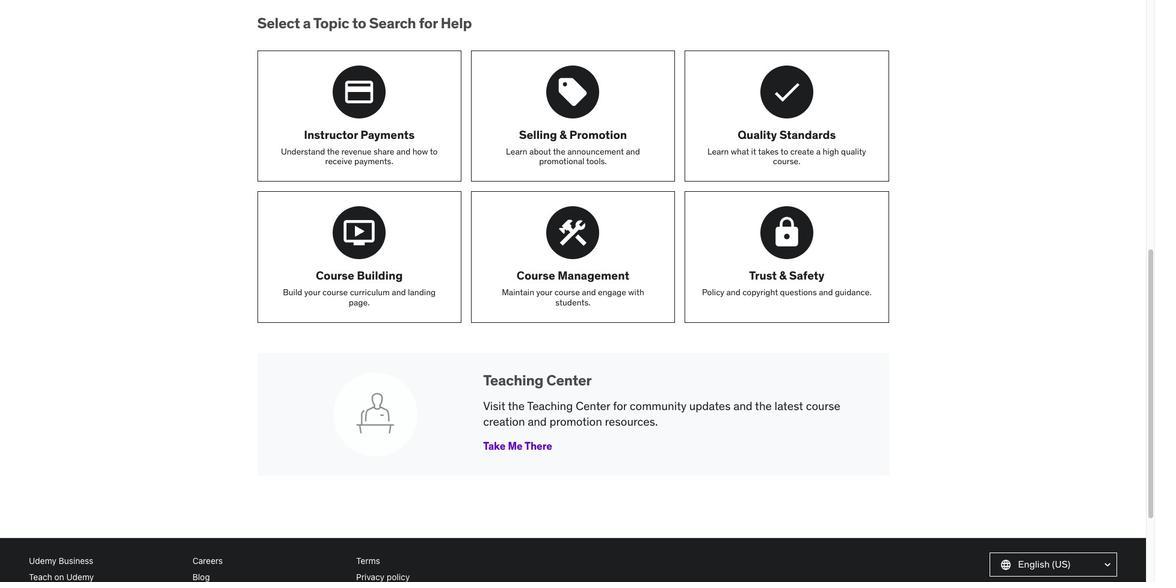 Task type: describe. For each thing, give the bounding box(es) containing it.
updates
[[689, 399, 731, 414]]

udemy
[[29, 556, 56, 566]]

announcement
[[568, 146, 624, 157]]

learn inside quality standards learn what it takes to create a high quality course.
[[708, 146, 729, 157]]

how
[[413, 146, 428, 157]]

teaching inside visit the teaching center for community updates and the latest course creation and promotion resources.
[[527, 399, 573, 414]]

course for course building
[[316, 268, 354, 283]]

to inside "instructor payments understand the revenue share and how to receive payments."
[[430, 146, 438, 157]]

selling logo image
[[547, 65, 600, 118]]

for inside visit the teaching center for community updates and the latest course creation and promotion resources.
[[613, 399, 627, 414]]

latest
[[775, 399, 803, 414]]

trust
[[749, 268, 777, 283]]

careers link
[[193, 553, 347, 569]]

& for trust
[[780, 268, 787, 283]]

it
[[751, 146, 756, 157]]

tools logo image
[[547, 207, 600, 259]]

teaching center
[[483, 371, 592, 390]]

standards
[[780, 127, 836, 142]]

me
[[508, 440, 523, 453]]

promotion
[[550, 415, 602, 429]]

tools.
[[587, 156, 607, 167]]

resources.
[[605, 415, 658, 429]]

the inside selling & promotion learn about the announcement and promotional tools.
[[553, 146, 566, 157]]

0 horizontal spatial for
[[419, 14, 438, 32]]

the up the creation
[[508, 399, 525, 414]]

course for course management
[[517, 268, 555, 283]]

(us)
[[1052, 558, 1071, 570]]

policy
[[702, 287, 725, 298]]

quality standards learn what it takes to create a high quality course.
[[708, 127, 866, 167]]

revenue
[[341, 146, 372, 157]]

questions
[[780, 287, 817, 298]]

and right updates
[[734, 399, 753, 414]]

copyright
[[743, 287, 778, 298]]

learn inside selling & promotion learn about the announcement and promotional tools.
[[506, 146, 528, 157]]

0 vertical spatial center
[[547, 371, 592, 390]]

udemy business
[[29, 556, 93, 566]]

community
[[630, 399, 687, 414]]

0 vertical spatial teaching
[[483, 371, 544, 390]]

and inside course management maintain your course and engage with students.
[[582, 287, 596, 298]]

english
[[1018, 558, 1050, 570]]

& for selling
[[560, 127, 567, 142]]

careers
[[193, 556, 223, 566]]

trust & safety policy and copyright questions and guidance.
[[702, 268, 872, 298]]

payment logo image
[[333, 65, 386, 118]]

about
[[530, 146, 551, 157]]

create
[[791, 146, 814, 157]]

there
[[525, 440, 553, 453]]

engage
[[598, 287, 626, 298]]

and inside "instructor payments understand the revenue share and how to receive payments."
[[397, 146, 411, 157]]

0 vertical spatial a
[[303, 14, 311, 32]]

course for management
[[555, 287, 580, 298]]

business
[[59, 556, 93, 566]]

promotion
[[570, 127, 627, 142]]

your for course building
[[304, 287, 321, 298]]

english (us) link
[[990, 553, 1118, 577]]

terms
[[356, 556, 380, 566]]

course building build your course curriculum and landing page.
[[283, 268, 436, 308]]

the inside "instructor payments understand the revenue share and how to receive payments."
[[327, 146, 339, 157]]

what
[[731, 146, 749, 157]]

and inside selling & promotion learn about the announcement and promotional tools.
[[626, 146, 640, 157]]

main content containing select a topic to search for help
[[0, 0, 1146, 538]]

with
[[628, 287, 644, 298]]

and up there
[[528, 415, 547, 429]]

receive
[[325, 156, 352, 167]]

creation
[[483, 415, 525, 429]]



Task type: locate. For each thing, give the bounding box(es) containing it.
course right latest
[[806, 399, 841, 414]]

your right maintain
[[536, 287, 553, 298]]

and down management
[[582, 287, 596, 298]]

your inside course management maintain your course and engage with students.
[[536, 287, 553, 298]]

& inside "trust & safety policy and copyright questions and guidance."
[[780, 268, 787, 283]]

a left topic
[[303, 14, 311, 32]]

1 horizontal spatial for
[[613, 399, 627, 414]]

the
[[327, 146, 339, 157], [553, 146, 566, 157], [508, 399, 525, 414], [755, 399, 772, 414]]

for left help
[[419, 14, 438, 32]]

course left page.
[[323, 287, 348, 298]]

topic
[[313, 14, 349, 32]]

& right selling
[[560, 127, 567, 142]]

promotional
[[539, 156, 585, 167]]

course up maintain
[[517, 268, 555, 283]]

a
[[303, 14, 311, 32], [816, 146, 821, 157]]

1 vertical spatial &
[[780, 268, 787, 283]]

course inside course building build your course curriculum and landing page.
[[323, 287, 348, 298]]

to right how
[[430, 146, 438, 157]]

select
[[257, 14, 300, 32]]

& inside selling & promotion learn about the announcement and promotional tools.
[[560, 127, 567, 142]]

and right 'policy'
[[727, 287, 741, 298]]

a left high
[[816, 146, 821, 157]]

and right 'announcement'
[[626, 146, 640, 157]]

english (us)
[[1018, 558, 1071, 570]]

take me there link
[[483, 440, 553, 453]]

course inside course management maintain your course and engage with students.
[[555, 287, 580, 298]]

terms link
[[356, 553, 510, 569]]

curriculum
[[350, 287, 390, 298]]

trust logo image
[[761, 207, 814, 259]]

0 horizontal spatial course
[[316, 268, 354, 283]]

0 horizontal spatial course
[[323, 287, 348, 298]]

course
[[323, 287, 348, 298], [555, 287, 580, 298], [806, 399, 841, 414]]

take
[[483, 440, 506, 453]]

understand
[[281, 146, 325, 157]]

1 vertical spatial a
[[816, 146, 821, 157]]

management
[[558, 268, 630, 283]]

takes
[[758, 146, 779, 157]]

1 vertical spatial for
[[613, 399, 627, 414]]

0 horizontal spatial your
[[304, 287, 321, 298]]

center inside visit the teaching center for community updates and the latest course creation and promotion resources.
[[576, 399, 610, 414]]

safety
[[789, 268, 825, 283]]

and down safety
[[819, 287, 833, 298]]

learn left "what"
[[708, 146, 729, 157]]

your for course management
[[536, 287, 553, 298]]

visit the teaching center for community updates and the latest course creation and promotion resources.
[[483, 399, 841, 429]]

to right topic
[[352, 14, 366, 32]]

teaching
[[483, 371, 544, 390], [527, 399, 573, 414]]

the right "about"
[[553, 146, 566, 157]]

page.
[[349, 297, 370, 308]]

course taking logo image
[[333, 207, 386, 259]]

0 vertical spatial &
[[560, 127, 567, 142]]

take me there
[[483, 440, 553, 453]]

2 horizontal spatial course
[[806, 399, 841, 414]]

build
[[283, 287, 302, 298]]

search
[[369, 14, 416, 32]]

course up page.
[[316, 268, 354, 283]]

payments.
[[355, 156, 393, 167]]

visit
[[483, 399, 506, 414]]

teaching up visit
[[483, 371, 544, 390]]

teaching down teaching center
[[527, 399, 573, 414]]

quality logo image
[[761, 65, 814, 118]]

your
[[304, 287, 321, 298], [536, 287, 553, 298]]

a inside quality standards learn what it takes to create a high quality course.
[[816, 146, 821, 157]]

course inside course building build your course curriculum and landing page.
[[316, 268, 354, 283]]

0 horizontal spatial learn
[[506, 146, 528, 157]]

0 horizontal spatial a
[[303, 14, 311, 32]]

the down instructor
[[327, 146, 339, 157]]

students.
[[556, 297, 591, 308]]

quality
[[738, 127, 777, 142]]

select a topic to search for help
[[257, 14, 472, 32]]

to right 'takes'
[[781, 146, 789, 157]]

1 horizontal spatial course
[[555, 287, 580, 298]]

1 horizontal spatial a
[[816, 146, 821, 157]]

learn
[[506, 146, 528, 157], [708, 146, 729, 157]]

1 your from the left
[[304, 287, 321, 298]]

and inside course building build your course curriculum and landing page.
[[392, 287, 406, 298]]

quality
[[841, 146, 866, 157]]

1 horizontal spatial learn
[[708, 146, 729, 157]]

course for building
[[323, 287, 348, 298]]

and left landing
[[392, 287, 406, 298]]

2 your from the left
[[536, 287, 553, 298]]

course inside visit the teaching center for community updates and the latest course creation and promotion resources.
[[806, 399, 841, 414]]

learn left "about"
[[506, 146, 528, 157]]

landing
[[408, 287, 436, 298]]

for
[[419, 14, 438, 32], [613, 399, 627, 414]]

and
[[397, 146, 411, 157], [626, 146, 640, 157], [392, 287, 406, 298], [582, 287, 596, 298], [727, 287, 741, 298], [819, 287, 833, 298], [734, 399, 753, 414], [528, 415, 547, 429]]

course inside course management maintain your course and engage with students.
[[517, 268, 555, 283]]

main content
[[0, 0, 1146, 538]]

share
[[374, 146, 395, 157]]

to
[[352, 14, 366, 32], [430, 146, 438, 157], [781, 146, 789, 157]]

2 course from the left
[[517, 268, 555, 283]]

1 horizontal spatial your
[[536, 287, 553, 298]]

the left latest
[[755, 399, 772, 414]]

selling
[[519, 127, 557, 142]]

building
[[357, 268, 403, 283]]

and left how
[[397, 146, 411, 157]]

your inside course building build your course curriculum and landing page.
[[304, 287, 321, 298]]

1 learn from the left
[[506, 146, 528, 157]]

payments
[[361, 127, 415, 142]]

guidance.
[[835, 287, 872, 298]]

instructor
[[304, 127, 358, 142]]

1 vertical spatial center
[[576, 399, 610, 414]]

instructor payments understand the revenue share and how to receive payments.
[[281, 127, 438, 167]]

course
[[316, 268, 354, 283], [517, 268, 555, 283]]

course.
[[773, 156, 801, 167]]

course management maintain your course and engage with students.
[[502, 268, 644, 308]]

1 vertical spatial teaching
[[527, 399, 573, 414]]

2 horizontal spatial to
[[781, 146, 789, 157]]

0 horizontal spatial &
[[560, 127, 567, 142]]

1 horizontal spatial course
[[517, 268, 555, 283]]

center
[[547, 371, 592, 390], [576, 399, 610, 414]]

1 horizontal spatial &
[[780, 268, 787, 283]]

help
[[441, 14, 472, 32]]

2 learn from the left
[[708, 146, 729, 157]]

maintain
[[502, 287, 534, 298]]

for up resources.
[[613, 399, 627, 414]]

high
[[823, 146, 839, 157]]

course down management
[[555, 287, 580, 298]]

&
[[560, 127, 567, 142], [780, 268, 787, 283]]

1 course from the left
[[316, 268, 354, 283]]

0 vertical spatial for
[[419, 14, 438, 32]]

your right build
[[304, 287, 321, 298]]

& right trust
[[780, 268, 787, 283]]

0 horizontal spatial to
[[352, 14, 366, 32]]

selling & promotion learn about the announcement and promotional tools.
[[506, 127, 640, 167]]

udemy business link
[[29, 553, 183, 569]]

1 horizontal spatial to
[[430, 146, 438, 157]]

to inside quality standards learn what it takes to create a high quality course.
[[781, 146, 789, 157]]



Task type: vqa. For each thing, say whether or not it's contained in the screenshot.
your for Course Management
yes



